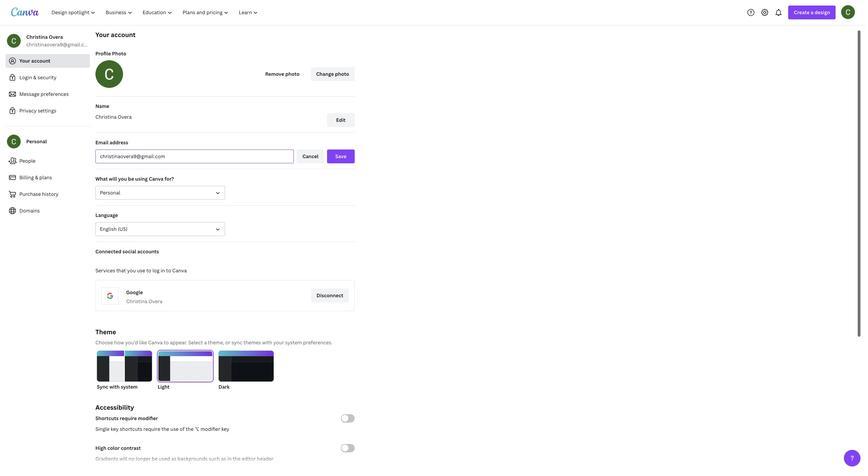 Task type: locate. For each thing, give the bounding box(es) containing it.
christina up christinaovera9@gmail.com
[[26, 34, 48, 40]]

the left of
[[162, 426, 169, 432]]

you right that
[[127, 267, 136, 274]]

you
[[118, 175, 127, 182], [127, 267, 136, 274]]

overa inside google christina overa
[[149, 298, 163, 305]]

a inside dropdown button
[[812, 9, 814, 16]]

system right the your
[[286, 339, 302, 346]]

1 vertical spatial canva
[[172, 267, 187, 274]]

a right select
[[204, 339, 207, 346]]

will right what on the left top
[[109, 175, 117, 182]]

0 vertical spatial account
[[111, 30, 136, 39]]

accounts
[[137, 248, 159, 255]]

0 vertical spatial overa
[[49, 34, 63, 40]]

in right such in the left bottom of the page
[[228, 455, 232, 462]]

message
[[19, 91, 39, 97]]

0 vertical spatial in
[[161, 267, 165, 274]]

to right log
[[166, 267, 171, 274]]

domains link
[[6, 204, 90, 218]]

key right ⌥
[[222, 426, 230, 432]]

0 vertical spatial christina
[[26, 34, 48, 40]]

& right login
[[33, 74, 36, 81]]

0 vertical spatial your
[[96, 30, 109, 39]]

canva inside theme choose how you'd like canva to appear. select a theme, or sync themes with your system preferences.
[[148, 339, 163, 346]]

overa
[[49, 34, 63, 40], [118, 114, 132, 120], [149, 298, 163, 305]]

modifier up single key shortcuts require the use of the ⌥ modifier key
[[138, 415, 158, 421]]

1 horizontal spatial require
[[144, 426, 160, 432]]

0 horizontal spatial key
[[111, 426, 119, 432]]

canva right log
[[172, 267, 187, 274]]

2 horizontal spatial christina
[[126, 298, 147, 305]]

to left appear.
[[164, 339, 169, 346]]

christina overa christinaovera9@gmail.com
[[26, 34, 92, 48]]

will for no
[[120, 455, 127, 462]]

Language: English (US) button
[[96, 222, 225, 236]]

0 vertical spatial be
[[128, 175, 134, 182]]

services that you use to log in to canva
[[96, 267, 187, 274]]

your account
[[96, 30, 136, 39], [19, 57, 51, 64]]

1 horizontal spatial system
[[286, 339, 302, 346]]

shortcuts
[[120, 426, 142, 432]]

login
[[19, 74, 32, 81]]

profile photo
[[96, 50, 126, 57]]

system up accessibility
[[121, 383, 138, 390]]

christina
[[26, 34, 48, 40], [96, 114, 117, 120], [126, 298, 147, 305]]

use
[[137, 267, 145, 274], [171, 426, 179, 432]]

your up login
[[19, 57, 30, 64]]

1 horizontal spatial christina
[[96, 114, 117, 120]]

domains
[[19, 207, 40, 214]]

will left 'no'
[[120, 455, 127, 462]]

0 horizontal spatial use
[[137, 267, 145, 274]]

the left editor
[[233, 455, 241, 462]]

system
[[286, 339, 302, 346], [121, 383, 138, 390]]

privacy settings
[[19, 107, 56, 114]]

require right shortcuts
[[144, 426, 160, 432]]

1 vertical spatial a
[[204, 339, 207, 346]]

personal up people
[[26, 138, 47, 145]]

2 photo from the left
[[335, 71, 350, 77]]

1 vertical spatial &
[[35, 174, 38, 181]]

1 horizontal spatial personal
[[100, 189, 120, 196]]

1 vertical spatial require
[[144, 426, 160, 432]]

1 vertical spatial with
[[110, 383, 120, 390]]

1 horizontal spatial with
[[262, 339, 272, 346]]

personal
[[26, 138, 47, 145], [100, 189, 120, 196]]

1 vertical spatial christina
[[96, 114, 117, 120]]

1 vertical spatial you
[[127, 267, 136, 274]]

with left the your
[[262, 339, 272, 346]]

christina inside "christina overa christinaovera9@gmail.com"
[[26, 34, 48, 40]]

preferences
[[41, 91, 69, 97]]

account up photo
[[111, 30, 136, 39]]

key right single
[[111, 426, 119, 432]]

0 vertical spatial your account
[[96, 30, 136, 39]]

remove
[[266, 71, 285, 77]]

name
[[96, 103, 109, 109]]

0 horizontal spatial as
[[171, 455, 177, 462]]

save
[[336, 153, 347, 160]]

high
[[96, 445, 106, 451]]

1 horizontal spatial in
[[228, 455, 232, 462]]

1 photo from the left
[[286, 71, 300, 77]]

christina down google
[[126, 298, 147, 305]]

1 horizontal spatial a
[[812, 9, 814, 16]]

christina down name
[[96, 114, 117, 120]]

1 horizontal spatial account
[[111, 30, 136, 39]]

1 vertical spatial personal
[[100, 189, 120, 196]]

overa inside "christina overa christinaovera9@gmail.com"
[[49, 34, 63, 40]]

to inside theme choose how you'd like canva to appear. select a theme, or sync themes with your system preferences.
[[164, 339, 169, 346]]

0 vertical spatial require
[[120, 415, 137, 421]]

your account up login & security
[[19, 57, 51, 64]]

system inside 'sync with system' button
[[121, 383, 138, 390]]

1 vertical spatial be
[[152, 455, 158, 462]]

sync
[[232, 339, 243, 346]]

dark
[[219, 383, 230, 390]]

be left using
[[128, 175, 134, 182]]

1 horizontal spatial as
[[221, 455, 226, 462]]

be
[[128, 175, 134, 182], [152, 455, 158, 462]]

use left log
[[137, 267, 145, 274]]

&
[[33, 74, 36, 81], [35, 174, 38, 181]]

canva left the for?
[[149, 175, 164, 182]]

1 horizontal spatial photo
[[335, 71, 350, 77]]

overa down log
[[149, 298, 163, 305]]

0 horizontal spatial account
[[31, 57, 51, 64]]

overa up christinaovera9@gmail.com
[[49, 34, 63, 40]]

christina inside google christina overa
[[126, 298, 147, 305]]

1 vertical spatial overa
[[118, 114, 132, 120]]

sync
[[97, 383, 108, 390]]

theme
[[96, 328, 116, 336]]

2 key from the left
[[222, 426, 230, 432]]

Light button
[[158, 351, 213, 391]]

as right such in the left bottom of the page
[[221, 455, 226, 462]]

will
[[109, 175, 117, 182], [120, 455, 127, 462]]

single
[[96, 426, 110, 432]]

1 horizontal spatial use
[[171, 426, 179, 432]]

require up shortcuts
[[120, 415, 137, 421]]

your up profile
[[96, 30, 109, 39]]

1 vertical spatial will
[[120, 455, 127, 462]]

0 horizontal spatial will
[[109, 175, 117, 182]]

google
[[126, 289, 143, 296]]

2 vertical spatial overa
[[149, 298, 163, 305]]

change photo
[[316, 71, 350, 77]]

account up login & security
[[31, 57, 51, 64]]

0 vertical spatial will
[[109, 175, 117, 182]]

a
[[812, 9, 814, 16], [204, 339, 207, 346]]

light
[[158, 383, 170, 390]]

login & security
[[19, 74, 57, 81]]

billing & plans
[[19, 174, 52, 181]]

edit button
[[327, 113, 355, 127]]

a inside theme choose how you'd like canva to appear. select a theme, or sync themes with your system preferences.
[[204, 339, 207, 346]]

in right log
[[161, 267, 165, 274]]

for?
[[165, 175, 174, 182]]

1 horizontal spatial will
[[120, 455, 127, 462]]

such
[[209, 455, 220, 462]]

the
[[162, 426, 169, 432], [186, 426, 194, 432], [233, 455, 241, 462]]

edit
[[336, 117, 346, 123]]

1 horizontal spatial modifier
[[201, 426, 220, 432]]

1 vertical spatial your
[[19, 57, 30, 64]]

connected social accounts
[[96, 248, 159, 255]]

cancel button
[[297, 149, 325, 163]]

in
[[161, 267, 165, 274], [228, 455, 232, 462]]

people
[[19, 157, 35, 164]]

0 vertical spatial personal
[[26, 138, 47, 145]]

history
[[42, 191, 59, 197]]

0 horizontal spatial system
[[121, 383, 138, 390]]

0 vertical spatial you
[[118, 175, 127, 182]]

purchase history
[[19, 191, 59, 197]]

0 horizontal spatial be
[[128, 175, 134, 182]]

1 vertical spatial system
[[121, 383, 138, 390]]

0 vertical spatial &
[[33, 74, 36, 81]]

0 horizontal spatial a
[[204, 339, 207, 346]]

modifier right ⌥
[[201, 426, 220, 432]]

& left the plans
[[35, 174, 38, 181]]

2 vertical spatial canva
[[148, 339, 163, 346]]

using
[[135, 175, 148, 182]]

1 vertical spatial your account
[[19, 57, 51, 64]]

be left the used
[[152, 455, 158, 462]]

english
[[100, 226, 117, 232]]

plans
[[39, 174, 52, 181]]

header
[[257, 455, 274, 462]]

christina overa
[[96, 114, 132, 120]]

christina overa image
[[842, 5, 856, 19]]

0 horizontal spatial require
[[120, 415, 137, 421]]

overa for christina overa
[[118, 114, 132, 120]]

1 horizontal spatial key
[[222, 426, 230, 432]]

0 horizontal spatial photo
[[286, 71, 300, 77]]

you'd
[[125, 339, 138, 346]]

account
[[111, 30, 136, 39], [31, 57, 51, 64]]

1 horizontal spatial your account
[[96, 30, 136, 39]]

you for will
[[118, 175, 127, 182]]

0 horizontal spatial christina
[[26, 34, 48, 40]]

your account up photo
[[96, 30, 136, 39]]

use left of
[[171, 426, 179, 432]]

email address
[[96, 139, 128, 146]]

1 horizontal spatial overa
[[118, 114, 132, 120]]

modifier
[[138, 415, 158, 421], [201, 426, 220, 432]]

billing & plans link
[[6, 171, 90, 184]]

connected
[[96, 248, 121, 255]]

0 vertical spatial a
[[812, 9, 814, 16]]

as
[[171, 455, 177, 462], [221, 455, 226, 462]]

personal inside button
[[100, 189, 120, 196]]

canva right like
[[148, 339, 163, 346]]

2 vertical spatial christina
[[126, 298, 147, 305]]

0 horizontal spatial with
[[110, 383, 120, 390]]

photo right change
[[335, 71, 350, 77]]

0 vertical spatial system
[[286, 339, 302, 346]]

0 vertical spatial use
[[137, 267, 145, 274]]

disconnect button
[[311, 289, 349, 302]]

longer
[[136, 455, 151, 462]]

a left design
[[812, 9, 814, 16]]

as right the used
[[171, 455, 177, 462]]

Dark button
[[219, 351, 274, 391]]

0 horizontal spatial overa
[[49, 34, 63, 40]]

social
[[123, 248, 136, 255]]

with
[[262, 339, 272, 346], [110, 383, 120, 390]]

the left ⌥
[[186, 426, 194, 432]]

purchase
[[19, 191, 41, 197]]

personal down what on the left top
[[100, 189, 120, 196]]

1 vertical spatial modifier
[[201, 426, 220, 432]]

contrast
[[121, 445, 141, 451]]

canva
[[149, 175, 164, 182], [172, 267, 187, 274], [148, 339, 163, 346]]

no
[[129, 455, 135, 462]]

you left using
[[118, 175, 127, 182]]

0 vertical spatial canva
[[149, 175, 164, 182]]

0 vertical spatial modifier
[[138, 415, 158, 421]]

photo right remove
[[286, 71, 300, 77]]

1 horizontal spatial the
[[186, 426, 194, 432]]

sync with system
[[97, 383, 138, 390]]

0 vertical spatial with
[[262, 339, 272, 346]]

preferences.
[[303, 339, 333, 346]]

shortcuts require modifier
[[96, 415, 158, 421]]

with right sync
[[110, 383, 120, 390]]

system inside theme choose how you'd like canva to appear. select a theme, or sync themes with your system preferences.
[[286, 339, 302, 346]]

your
[[96, 30, 109, 39], [19, 57, 30, 64]]

2 horizontal spatial overa
[[149, 298, 163, 305]]

1 vertical spatial use
[[171, 426, 179, 432]]

your account link
[[6, 54, 90, 68]]

overa up address
[[118, 114, 132, 120]]

gradients will no longer be used as backgrounds such as in the editor header
[[96, 455, 274, 462]]



Task type: vqa. For each thing, say whether or not it's contained in the screenshot.
"&"
yes



Task type: describe. For each thing, give the bounding box(es) containing it.
0 horizontal spatial in
[[161, 267, 165, 274]]

themes
[[244, 339, 261, 346]]

1 vertical spatial in
[[228, 455, 232, 462]]

select
[[188, 339, 203, 346]]

with inside theme choose how you'd like canva to appear. select a theme, or sync themes with your system preferences.
[[262, 339, 272, 346]]

photo for remove photo
[[286, 71, 300, 77]]

purchase history link
[[6, 187, 90, 201]]

Personal button
[[96, 186, 225, 200]]

1 horizontal spatial be
[[152, 455, 158, 462]]

backgrounds
[[178, 455, 208, 462]]

to left log
[[146, 267, 151, 274]]

of
[[180, 426, 185, 432]]

choose
[[96, 339, 113, 346]]

2 horizontal spatial the
[[233, 455, 241, 462]]

0 horizontal spatial the
[[162, 426, 169, 432]]

& for billing
[[35, 174, 38, 181]]

1 as from the left
[[171, 455, 177, 462]]

what
[[96, 175, 108, 182]]

single key shortcuts require the use of the ⌥ modifier key
[[96, 426, 230, 432]]

english (us)
[[100, 226, 128, 232]]

how
[[114, 339, 124, 346]]

1 key from the left
[[111, 426, 119, 432]]

you for that
[[127, 267, 136, 274]]

address
[[110, 139, 128, 146]]

email
[[96, 139, 109, 146]]

color
[[108, 445, 120, 451]]

create a design button
[[789, 6, 836, 19]]

0 horizontal spatial personal
[[26, 138, 47, 145]]

⌥
[[195, 426, 200, 432]]

gradients
[[96, 455, 118, 462]]

used
[[159, 455, 170, 462]]

photo for change photo
[[335, 71, 350, 77]]

services
[[96, 267, 115, 274]]

0 horizontal spatial your
[[19, 57, 30, 64]]

shortcuts
[[96, 415, 119, 421]]

christina for christina overa
[[96, 114, 117, 120]]

create a design
[[795, 9, 831, 16]]

login & security link
[[6, 71, 90, 84]]

1 horizontal spatial your
[[96, 30, 109, 39]]

accessibility
[[96, 403, 134, 411]]

0 horizontal spatial your account
[[19, 57, 51, 64]]

log
[[153, 267, 160, 274]]

privacy settings link
[[6, 104, 90, 118]]

what will you be using canva for?
[[96, 175, 174, 182]]

& for login
[[33, 74, 36, 81]]

billing
[[19, 174, 34, 181]]

overa for christina overa christinaovera9@gmail.com
[[49, 34, 63, 40]]

with inside button
[[110, 383, 120, 390]]

settings
[[38, 107, 56, 114]]

remove photo
[[266, 71, 300, 77]]

canva for what
[[149, 175, 164, 182]]

christina for christina overa christinaovera9@gmail.com
[[26, 34, 48, 40]]

design
[[815, 9, 831, 16]]

your
[[274, 339, 284, 346]]

remove photo button
[[260, 67, 305, 81]]

theme,
[[208, 339, 224, 346]]

1 vertical spatial account
[[31, 57, 51, 64]]

0 horizontal spatial modifier
[[138, 415, 158, 421]]

save button
[[327, 149, 355, 163]]

high color contrast
[[96, 445, 141, 451]]

Email address text field
[[100, 150, 290, 163]]

like
[[139, 339, 147, 346]]

will for you
[[109, 175, 117, 182]]

photo
[[112, 50, 126, 57]]

security
[[38, 74, 57, 81]]

google christina overa
[[126, 289, 163, 305]]

cancel
[[303, 153, 319, 160]]

top level navigation element
[[47, 6, 264, 19]]

that
[[116, 267, 126, 274]]

2 as from the left
[[221, 455, 226, 462]]

message preferences link
[[6, 87, 90, 101]]

privacy
[[19, 107, 37, 114]]

theme choose how you'd like canva to appear. select a theme, or sync themes with your system preferences.
[[96, 328, 333, 346]]

profile
[[96, 50, 111, 57]]

(us)
[[118, 226, 128, 232]]

canva for theme
[[148, 339, 163, 346]]

people link
[[6, 154, 90, 168]]

change photo button
[[311, 67, 355, 81]]

christinaovera9@gmail.com
[[26, 41, 92, 48]]

Sync with system button
[[97, 351, 152, 391]]

disconnect
[[317, 292, 344, 299]]

or
[[226, 339, 231, 346]]

message preferences
[[19, 91, 69, 97]]

appear.
[[170, 339, 187, 346]]

language
[[96, 212, 118, 218]]

editor
[[242, 455, 256, 462]]



